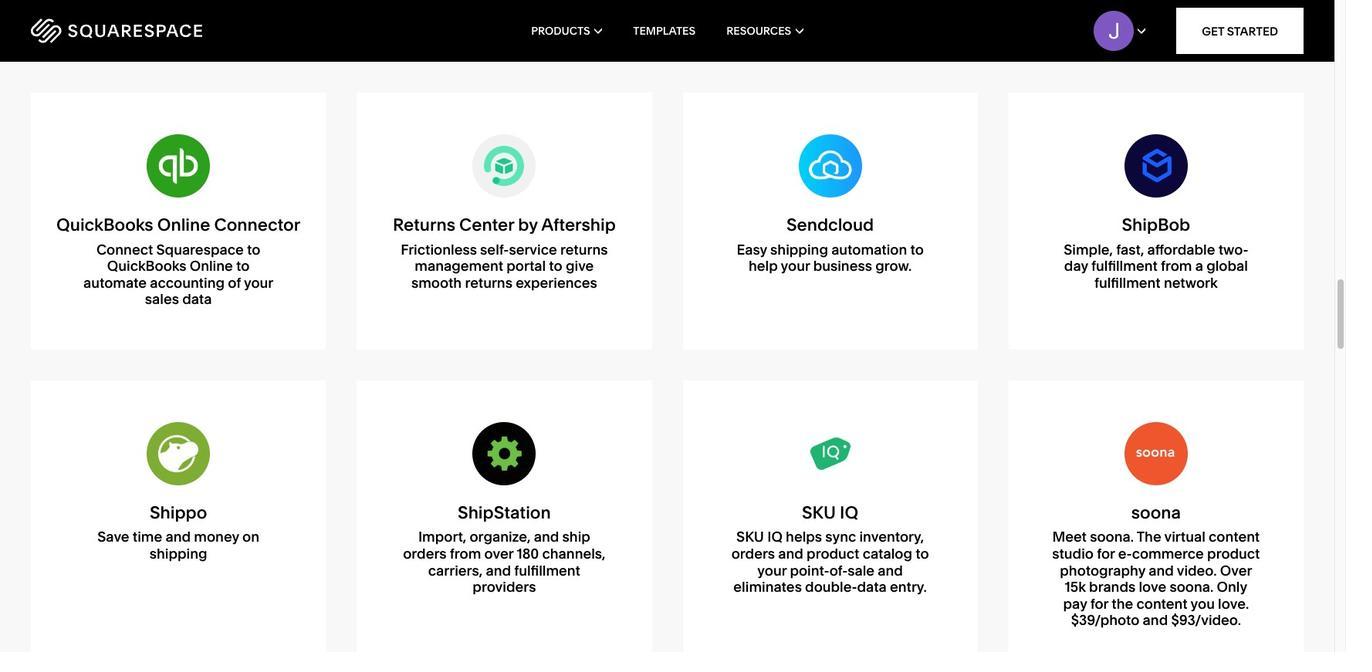 Task type: locate. For each thing, give the bounding box(es) containing it.
0 horizontal spatial soona.
[[1090, 529, 1134, 546]]

1 vertical spatial iq
[[768, 529, 783, 546]]

soona. up '$93/video.' in the right bottom of the page
[[1170, 579, 1214, 596]]

quickbooks
[[56, 215, 153, 236], [107, 257, 186, 275]]

1 vertical spatial shipping
[[150, 545, 207, 563]]

commerce
[[1133, 545, 1205, 563]]

product inside sku iq sku iq helps sync inventory, orders and product catalog to your point-of-sale and eliminates double-data entry.
[[807, 545, 860, 563]]

for
[[1097, 545, 1116, 563], [1091, 595, 1109, 613]]

for left the e-
[[1097, 545, 1116, 563]]

aftership
[[542, 215, 616, 236]]

squarespace logo link
[[31, 19, 286, 43]]

studio
[[1053, 545, 1094, 563]]

your inside quickbooks online connector connect squarespace to quickbooks online to automate accounting of your sales data
[[244, 274, 274, 292]]

by
[[518, 215, 538, 236]]

the
[[1137, 529, 1162, 546]]

data right sales
[[182, 291, 212, 308]]

1 product from the left
[[807, 545, 860, 563]]

logo image for soona
[[1125, 422, 1188, 486]]

0 vertical spatial soona.
[[1090, 529, 1134, 546]]

shipping down shippo
[[150, 545, 207, 563]]

sku
[[802, 503, 836, 524], [737, 529, 764, 546]]

your left point-
[[758, 562, 787, 580]]

sync
[[826, 529, 857, 546]]

to inside sku iq sku iq helps sync inventory, orders and product catalog to your point-of-sale and eliminates double-data entry.
[[916, 545, 929, 563]]

your for connector
[[244, 274, 274, 292]]

and down organize,
[[486, 562, 511, 580]]

1 horizontal spatial sku
[[802, 503, 836, 524]]

two-
[[1219, 241, 1249, 258]]

sale
[[848, 562, 875, 580]]

import,
[[418, 529, 467, 546]]

logo image
[[147, 135, 210, 198], [473, 135, 536, 198], [799, 135, 862, 198], [1125, 135, 1188, 198], [147, 422, 210, 486], [473, 422, 536, 486], [799, 422, 862, 486], [1125, 422, 1188, 486]]

logo image for sendcloud
[[799, 135, 862, 198]]

0 horizontal spatial content
[[1137, 595, 1188, 613]]

0 horizontal spatial from
[[450, 545, 481, 563]]

quickbooks up sales
[[107, 257, 186, 275]]

0 vertical spatial quickbooks
[[56, 215, 153, 236]]

affordable
[[1148, 241, 1216, 258]]

fulfillment right day on the top
[[1092, 257, 1158, 275]]

global
[[1207, 257, 1249, 275]]

shipping
[[771, 241, 828, 258], [150, 545, 207, 563]]

sales
[[145, 291, 179, 308]]

frictionless
[[401, 241, 477, 258]]

data
[[182, 291, 212, 308], [858, 579, 887, 596]]

1 horizontal spatial from
[[1161, 257, 1193, 275]]

0 vertical spatial online
[[157, 215, 210, 236]]

1 vertical spatial quickbooks
[[107, 257, 186, 275]]

0 vertical spatial returns
[[561, 241, 608, 258]]

orders
[[403, 545, 447, 563], [732, 545, 775, 563]]

180
[[517, 545, 539, 563]]

returns down "aftership"
[[561, 241, 608, 258]]

1 vertical spatial online
[[190, 257, 233, 275]]

2 orders from the left
[[732, 545, 775, 563]]

1 vertical spatial data
[[858, 579, 887, 596]]

orders up eliminates
[[732, 545, 775, 563]]

your right of
[[244, 274, 274, 292]]

your inside sku iq sku iq helps sync inventory, orders and product catalog to your point-of-sale and eliminates double-data entry.
[[758, 562, 787, 580]]

0 horizontal spatial data
[[182, 291, 212, 308]]

0 horizontal spatial product
[[807, 545, 860, 563]]

from inside shipstation import, organize, and ship orders from over 180 channels, carriers, and fulfillment providers
[[450, 545, 481, 563]]

content
[[1209, 529, 1260, 546], [1137, 595, 1188, 613]]

quickbooks up connect
[[56, 215, 153, 236]]

1 horizontal spatial content
[[1209, 529, 1260, 546]]

connector
[[214, 215, 301, 236]]

fulfillment
[[1092, 257, 1158, 275], [1095, 274, 1161, 292], [514, 562, 581, 580]]

logo image for sku
[[799, 422, 862, 486]]

1 horizontal spatial data
[[858, 579, 887, 596]]

fulfillment down fast,
[[1095, 274, 1161, 292]]

to inside returns center by aftership frictionless self-service returns management portal to give smooth returns experiences
[[549, 257, 563, 275]]

iq left helps
[[768, 529, 783, 546]]

shipstation
[[458, 503, 551, 524]]

your
[[781, 257, 810, 275], [244, 274, 274, 292], [758, 562, 787, 580]]

e-
[[1119, 545, 1133, 563]]

logo image for shipbob
[[1125, 135, 1188, 198]]

resources button
[[727, 0, 804, 62]]

over
[[1221, 562, 1253, 580]]

from inside shipbob simple, fast, affordable two- day fulfillment from a global fulfillment network
[[1161, 257, 1193, 275]]

from left over
[[450, 545, 481, 563]]

1 horizontal spatial soona.
[[1170, 579, 1214, 596]]

sku up helps
[[802, 503, 836, 524]]

data left the 'entry.' at the right bottom of page
[[858, 579, 887, 596]]

get
[[1202, 24, 1225, 38]]

from left a
[[1161, 257, 1193, 275]]

fulfillment down ship
[[514, 562, 581, 580]]

helps
[[786, 529, 822, 546]]

you
[[1191, 595, 1215, 613]]

shippo save time and money on shipping
[[97, 503, 259, 563]]

shipping down the sendcloud
[[771, 241, 828, 258]]

2 product from the left
[[1208, 545, 1261, 563]]

data inside sku iq sku iq helps sync inventory, orders and product catalog to your point-of-sale and eliminates double-data entry.
[[858, 579, 887, 596]]

0 horizontal spatial orders
[[403, 545, 447, 563]]

your right help
[[781, 257, 810, 275]]

your for sku
[[758, 562, 787, 580]]

and left ship
[[534, 529, 559, 546]]

iq up sync
[[840, 503, 859, 524]]

1 horizontal spatial product
[[1208, 545, 1261, 563]]

help
[[749, 257, 778, 275]]

video.
[[1177, 562, 1217, 580]]

soona. up "photography"
[[1090, 529, 1134, 546]]

from
[[1161, 257, 1193, 275], [450, 545, 481, 563]]

double-
[[805, 579, 858, 596]]

of-
[[830, 562, 848, 580]]

channels,
[[542, 545, 606, 563]]

iq
[[840, 503, 859, 524], [768, 529, 783, 546]]

and down shippo
[[166, 529, 191, 546]]

returns
[[561, 241, 608, 258], [465, 274, 513, 292]]

to
[[247, 241, 260, 258], [911, 241, 924, 258], [236, 257, 250, 275], [549, 257, 563, 275], [916, 545, 929, 563]]

returns down self-
[[465, 274, 513, 292]]

and up eliminates
[[779, 545, 804, 563]]

product
[[807, 545, 860, 563], [1208, 545, 1261, 563]]

0 vertical spatial iq
[[840, 503, 859, 524]]

content right "the"
[[1137, 595, 1188, 613]]

sku up eliminates
[[737, 529, 764, 546]]

templates
[[633, 24, 696, 38]]

orders inside sku iq sku iq helps sync inventory, orders and product catalog to your point-of-sale and eliminates double-data entry.
[[732, 545, 775, 563]]

templates link
[[633, 0, 696, 62]]

0 vertical spatial content
[[1209, 529, 1260, 546]]

shipstation import, organize, and ship orders from over 180 channels, carriers, and fulfillment providers
[[403, 503, 606, 596]]

1 vertical spatial sku
[[737, 529, 764, 546]]

shipbob simple, fast, affordable two- day fulfillment from a global fulfillment network
[[1064, 215, 1249, 292]]

0 vertical spatial shipping
[[771, 241, 828, 258]]

for left "the"
[[1091, 595, 1109, 613]]

service
[[509, 241, 557, 258]]

1 horizontal spatial shipping
[[771, 241, 828, 258]]

0 vertical spatial from
[[1161, 257, 1193, 275]]

0 vertical spatial data
[[182, 291, 212, 308]]

0 horizontal spatial returns
[[465, 274, 513, 292]]

and
[[166, 529, 191, 546], [534, 529, 559, 546], [779, 545, 804, 563], [486, 562, 511, 580], [878, 562, 903, 580], [1149, 562, 1174, 580], [1143, 612, 1168, 630]]

1 vertical spatial from
[[450, 545, 481, 563]]

$93/video.
[[1172, 612, 1242, 630]]

point-
[[790, 562, 830, 580]]

0 vertical spatial for
[[1097, 545, 1116, 563]]

soona.
[[1090, 529, 1134, 546], [1170, 579, 1214, 596]]

virtual
[[1165, 529, 1206, 546]]

0 horizontal spatial shipping
[[150, 545, 207, 563]]

the
[[1112, 595, 1134, 613]]

1 horizontal spatial orders
[[732, 545, 775, 563]]

orders left over
[[403, 545, 447, 563]]

save
[[97, 529, 129, 546]]

simple,
[[1064, 241, 1114, 258]]

1 orders from the left
[[403, 545, 447, 563]]

online
[[157, 215, 210, 236], [190, 257, 233, 275]]

photography
[[1060, 562, 1146, 580]]

content up over
[[1209, 529, 1260, 546]]



Task type: describe. For each thing, give the bounding box(es) containing it.
pay
[[1064, 595, 1088, 613]]

1 vertical spatial soona.
[[1170, 579, 1214, 596]]

love
[[1139, 579, 1167, 596]]

fast,
[[1117, 241, 1145, 258]]

time
[[133, 529, 162, 546]]

sku iq sku iq helps sync inventory, orders and product catalog to your point-of-sale and eliminates double-data entry.
[[732, 503, 929, 596]]

1 vertical spatial for
[[1091, 595, 1109, 613]]

started
[[1228, 24, 1279, 38]]

returns center by aftership frictionless self-service returns management portal to give smooth returns experiences
[[393, 215, 616, 292]]

organize,
[[470, 529, 531, 546]]

smooth
[[412, 274, 462, 292]]

easy
[[737, 241, 767, 258]]

soona
[[1132, 503, 1181, 524]]

squarespace logo image
[[31, 19, 202, 43]]

0 vertical spatial sku
[[802, 503, 836, 524]]

and down love
[[1143, 612, 1168, 630]]

and inside shippo save time and money on shipping
[[166, 529, 191, 546]]

get started
[[1202, 24, 1279, 38]]

entry.
[[890, 579, 927, 596]]

products
[[531, 24, 590, 38]]

data inside quickbooks online connector connect squarespace to quickbooks online to automate accounting of your sales data
[[182, 291, 212, 308]]

brands
[[1090, 579, 1136, 596]]

center
[[460, 215, 514, 236]]

of
[[228, 274, 241, 292]]

meet
[[1053, 529, 1087, 546]]

accounting
[[150, 274, 225, 292]]

15k
[[1065, 579, 1086, 596]]

logo image for shippo
[[147, 422, 210, 486]]

carriers,
[[428, 562, 483, 580]]

only
[[1217, 579, 1248, 596]]

experiences
[[516, 274, 597, 292]]

portal
[[507, 257, 546, 275]]

on
[[242, 529, 259, 546]]

grow.
[[876, 257, 912, 275]]

providers
[[473, 579, 536, 596]]

shippo
[[150, 503, 207, 524]]

1 vertical spatial returns
[[465, 274, 513, 292]]

1 vertical spatial content
[[1137, 595, 1188, 613]]

fulfillment inside shipstation import, organize, and ship orders from over 180 channels, carriers, and fulfillment providers
[[514, 562, 581, 580]]

ship
[[563, 529, 591, 546]]

self-
[[480, 241, 509, 258]]

quickbooks online connector connect squarespace to quickbooks online to automate accounting of your sales data
[[56, 215, 301, 308]]

logo image for quickbooks
[[147, 135, 210, 198]]

returns
[[393, 215, 456, 236]]

$39/photo
[[1072, 612, 1140, 630]]

soona meet soona. the virtual content studio for e-commerce product photography and video. over 15k brands love soona. only pay for the content you love. $39/photo and $93/video.
[[1053, 503, 1261, 630]]

eliminates
[[734, 579, 802, 596]]

day
[[1065, 257, 1089, 275]]

and right sale
[[878, 562, 903, 580]]

shipbob
[[1122, 215, 1191, 236]]

orders inside shipstation import, organize, and ship orders from over 180 channels, carriers, and fulfillment providers
[[403, 545, 447, 563]]

product inside soona meet soona. the virtual content studio for e-commerce product photography and video. over 15k brands love soona. only pay for the content you love. $39/photo and $93/video.
[[1208, 545, 1261, 563]]

shipping inside sendcloud easy shipping automation to help your business grow.
[[771, 241, 828, 258]]

automation
[[832, 241, 908, 258]]

1 horizontal spatial returns
[[561, 241, 608, 258]]

logo image for returns
[[473, 135, 536, 198]]

management
[[415, 257, 504, 275]]

money
[[194, 529, 239, 546]]

to inside sendcloud easy shipping automation to help your business grow.
[[911, 241, 924, 258]]

sendcloud easy shipping automation to help your business grow.
[[737, 215, 924, 275]]

love.
[[1219, 595, 1250, 613]]

logo image for shipstation
[[473, 422, 536, 486]]

shipping inside shippo save time and money on shipping
[[150, 545, 207, 563]]

0 horizontal spatial sku
[[737, 529, 764, 546]]

sendcloud
[[787, 215, 874, 236]]

0 horizontal spatial iq
[[768, 529, 783, 546]]

a
[[1196, 257, 1204, 275]]

inventory,
[[860, 529, 924, 546]]

network
[[1164, 274, 1218, 292]]

connect
[[96, 241, 153, 258]]

your inside sendcloud easy shipping automation to help your business grow.
[[781, 257, 810, 275]]

1 horizontal spatial iq
[[840, 503, 859, 524]]

and down the
[[1149, 562, 1174, 580]]

catalog
[[863, 545, 913, 563]]

resources
[[727, 24, 792, 38]]

products button
[[531, 0, 603, 62]]

squarespace
[[156, 241, 244, 258]]

automate
[[83, 274, 147, 292]]

business
[[814, 257, 873, 275]]

give
[[566, 257, 594, 275]]

get started link
[[1177, 8, 1304, 54]]

over
[[485, 545, 514, 563]]



Task type: vqa. For each thing, say whether or not it's contained in the screenshot.


